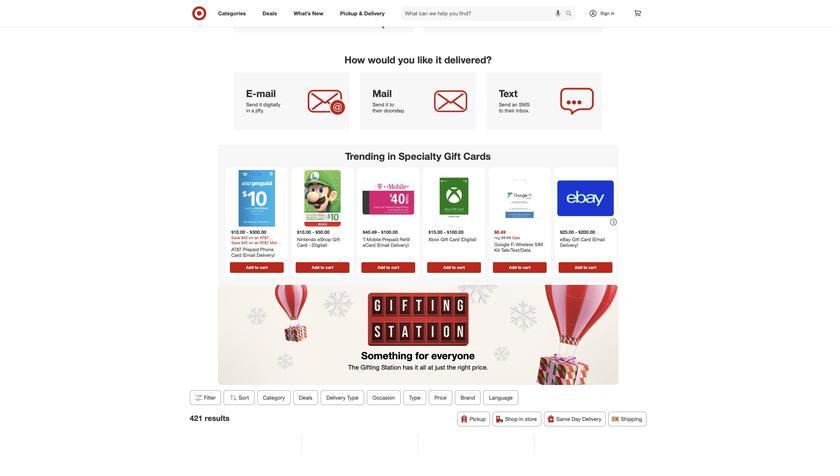 Task type: describe. For each thing, give the bounding box(es) containing it.
cart for ebay gift card (email delivery)
[[588, 265, 596, 270]]

trending in specialty gift cards
[[345, 150, 491, 162]]

jiffy.
[[255, 108, 264, 114]]

add to cart for t-mobile prepaid refill ecard (email delivery)
[[377, 265, 399, 270]]

prevention info link
[[418, 0, 608, 36]]

type inside button
[[347, 395, 358, 401]]

language button
[[483, 391, 518, 405]]

send inside e-mail send it digitally in a jiffy.
[[246, 101, 258, 108]]

pickup button
[[457, 412, 490, 427]]

add to cart button for google fi wireless sim kit talk/text/data
[[493, 262, 547, 273]]

deals button
[[293, 391, 318, 405]]

occasion button
[[367, 391, 401, 405]]

type button
[[403, 391, 426, 405]]

- for $40.49 - $100.00 t-mobile prepaid refill ecard (email delivery)
[[378, 229, 380, 235]]

store
[[525, 416, 537, 423]]

price.
[[472, 364, 488, 371]]

- for $25.00 - $200.00 ebay gift card (email delivery)
[[575, 229, 577, 235]]

something
[[361, 350, 413, 362]]

how would you like it delivered?
[[344, 54, 492, 66]]

reg
[[494, 235, 500, 240]]

all
[[420, 364, 426, 371]]

$15.00 - $100.00 xbox gift card (digital)
[[428, 229, 476, 242]]

e-mail send it digitally in a jiffy.
[[246, 87, 280, 114]]

the
[[348, 364, 359, 371]]

(digital) inside $15.00 - $100.00 xbox gift card (digital)
[[461, 237, 476, 242]]

send for text
[[499, 101, 511, 108]]

to for at&t prepaid phone card (email delivery)
[[255, 265, 259, 270]]

prepaid inside '$40.49 - $100.00 t-mobile prepaid refill ecard (email delivery)'
[[382, 237, 398, 242]]

category
[[263, 395, 285, 401]]

add for nintendo eshop gift card - (digital)
[[312, 265, 319, 270]]

add for ebay gift card (email delivery)
[[575, 265, 582, 270]]

What can we help you find? suggestions appear below search field
[[401, 6, 567, 21]]

prevention
[[436, 7, 485, 19]]

you
[[398, 54, 415, 66]]

google fi wireless sim kit talk/text/data image
[[492, 170, 548, 227]]

mail send it to their doorstep.
[[373, 87, 405, 114]]

faqs link
[[228, 0, 418, 36]]

brand
[[461, 395, 475, 401]]

add to cart for at&t prepaid phone card (email delivery)
[[246, 265, 267, 270]]

mail
[[373, 87, 392, 99]]

filter
[[204, 395, 216, 401]]

$9.99
[[501, 235, 511, 240]]

to inside mail send it to their doorstep.
[[390, 101, 394, 108]]

to for t-mobile prepaid refill ecard (email delivery)
[[386, 265, 390, 270]]

$100.00 for card
[[447, 229, 464, 235]]

at&t prepaid phone card (email delivery) image
[[228, 170, 285, 227]]

cart for google fi wireless sim kit talk/text/data
[[523, 265, 530, 270]]

(email inside '$40.49 - $100.00 t-mobile prepaid refill ecard (email delivery)'
[[377, 242, 389, 248]]

gift left cards at the top right of page
[[444, 150, 461, 162]]

add to cart for xbox gift card (digital)
[[443, 265, 465, 270]]

has
[[403, 364, 413, 371]]

occasion
[[372, 395, 395, 401]]

shop in store button
[[493, 412, 541, 427]]

cart for xbox gift card (digital)
[[457, 265, 465, 270]]

text send an sms to their inbox.
[[499, 87, 530, 114]]

cart for at&t prepaid phone card (email delivery)
[[260, 265, 267, 270]]

add to cart button for nintendo eshop gift card - (digital)
[[296, 262, 349, 273]]

sort button
[[224, 391, 254, 405]]

add to cart for ebay gift card (email delivery)
[[575, 265, 596, 270]]

421
[[190, 414, 203, 423]]

phone
[[260, 247, 274, 252]]

categories link
[[212, 6, 254, 21]]

what's new link
[[288, 6, 332, 21]]

card inside $25.00 - $200.00 ebay gift card (email delivery)
[[581, 237, 591, 242]]

specialty
[[399, 150, 441, 162]]

results
[[205, 414, 230, 423]]

would
[[368, 54, 396, 66]]

add to cart button for ebay gift card (email delivery)
[[559, 262, 612, 273]]

- for $10.00 - $300.00
[[246, 229, 248, 235]]

ebay
[[560, 237, 571, 242]]

carousel region
[[218, 145, 618, 285]]

gift inside $10.00 - $50.00 nintendo eshop gift card - (digital)
[[332, 237, 340, 242]]

prevention info
[[436, 7, 505, 19]]

search button
[[563, 6, 579, 22]]

$15.00
[[428, 229, 442, 235]]

text
[[499, 87, 518, 99]]

mobile
[[367, 237, 381, 242]]

$10.00 for $10.00 - $50.00 nintendo eshop gift card - (digital)
[[297, 229, 311, 235]]

t-
[[363, 237, 367, 242]]

at&t prepaid phone card (email delivery)
[[231, 247, 275, 258]]

add to cart for nintendo eshop gift card - (digital)
[[312, 265, 333, 270]]

(email inside at&t prepaid phone card (email delivery)
[[243, 252, 255, 258]]

wireless
[[516, 242, 533, 247]]

- for $10.00 - $50.00 nintendo eshop gift card - (digital)
[[312, 229, 314, 235]]

doorstep.
[[384, 108, 405, 114]]

gift inside $15.00 - $100.00 xbox gift card (digital)
[[440, 237, 448, 242]]

pickup for pickup & delivery
[[340, 10, 358, 17]]

it inside e-mail send it digitally in a jiffy.
[[259, 101, 262, 108]]

shop in store
[[505, 416, 537, 423]]

e-
[[246, 87, 256, 99]]

pickup & delivery link
[[335, 6, 393, 21]]

sign in
[[600, 10, 615, 16]]

$100.00 for prepaid
[[381, 229, 398, 235]]

(email inside $25.00 - $200.00 ebay gift card (email delivery)
[[592, 237, 605, 242]]

$40.49
[[363, 229, 377, 235]]

language
[[489, 395, 513, 401]]

add for xbox gift card (digital)
[[443, 265, 451, 270]]

to for google fi wireless sim kit talk/text/data
[[518, 265, 522, 270]]

what's new
[[294, 10, 324, 17]]

prepaid inside at&t prepaid phone card (email delivery)
[[243, 247, 259, 252]]

xbox gift card (digital) image
[[426, 170, 482, 227]]

$40.49 - $100.00 t-mobile prepaid refill ecard (email delivery)
[[363, 229, 410, 248]]

deals for deals link
[[263, 10, 277, 17]]

421 results
[[190, 414, 230, 423]]

$10.00 - $300.00
[[231, 229, 266, 235]]

fi
[[511, 242, 514, 247]]

new
[[312, 10, 324, 17]]

the
[[447, 364, 456, 371]]

gifting
[[361, 364, 379, 371]]

add to cart button for t-mobile prepaid refill ecard (email delivery)
[[361, 262, 415, 273]]

in inside e-mail send it digitally in a jiffy.
[[246, 108, 250, 114]]

(digital) inside $10.00 - $50.00 nintendo eshop gift card - (digital)
[[311, 242, 327, 248]]

to for ebay gift card (email delivery)
[[583, 265, 587, 270]]

at&t
[[231, 247, 241, 252]]

$6.49
[[494, 229, 506, 235]]

$10.00 for $10.00 - $300.00
[[231, 229, 245, 235]]

delivery inside button
[[326, 395, 346, 401]]

$25.00
[[560, 229, 574, 235]]

a
[[251, 108, 254, 114]]



Task type: vqa. For each thing, say whether or not it's contained in the screenshot.


Task type: locate. For each thing, give the bounding box(es) containing it.
1 horizontal spatial (email
[[377, 242, 389, 248]]

same day delivery
[[556, 416, 602, 423]]

just
[[435, 364, 445, 371]]

add to cart down at&t prepaid phone card (email delivery) at the bottom of the page
[[246, 265, 267, 270]]

it
[[436, 54, 442, 66], [259, 101, 262, 108], [386, 101, 388, 108], [415, 364, 418, 371]]

add to cart button
[[230, 262, 284, 273], [296, 262, 349, 273], [361, 262, 415, 273], [427, 262, 481, 273], [493, 262, 547, 273], [559, 262, 612, 273]]

in for trending in specialty gift cards
[[388, 150, 396, 162]]

1 horizontal spatial send
[[373, 101, 384, 108]]

4 cart from the left
[[457, 265, 465, 270]]

to down eshop
[[320, 265, 324, 270]]

2 type from the left
[[409, 395, 420, 401]]

delivery) down the phone at the left
[[257, 252, 275, 258]]

gift right xbox on the bottom of page
[[440, 237, 448, 242]]

add to cart button down $25.00 - $200.00 ebay gift card (email delivery)
[[559, 262, 612, 273]]

add to cart down the talk/text/data
[[509, 265, 530, 270]]

digitally
[[263, 101, 280, 108]]

their inside mail send it to their doorstep.
[[373, 108, 382, 114]]

cart down $25.00 - $200.00 ebay gift card (email delivery)
[[588, 265, 596, 270]]

5 add from the left
[[509, 265, 517, 270]]

their inside text send an sms to their inbox.
[[505, 108, 515, 114]]

$10.00 up at&t
[[231, 229, 245, 235]]

deals link
[[257, 6, 285, 21]]

send
[[246, 101, 258, 108], [373, 101, 384, 108], [499, 101, 511, 108]]

gift inside $25.00 - $200.00 ebay gift card (email delivery)
[[572, 237, 579, 242]]

add to cart down $15.00 - $100.00 xbox gift card (digital)
[[443, 265, 465, 270]]

0 horizontal spatial $100.00
[[381, 229, 398, 235]]

1 add to cart button from the left
[[230, 262, 284, 273]]

sign in link
[[583, 6, 625, 21]]

add down $15.00 - $100.00 xbox gift card (digital)
[[443, 265, 451, 270]]

card right xbox on the bottom of page
[[449, 237, 459, 242]]

pickup & delivery
[[340, 10, 385, 17]]

to for xbox gift card (digital)
[[452, 265, 456, 270]]

cart down eshop
[[325, 265, 333, 270]]

in left "store"
[[519, 416, 523, 423]]

$10.00
[[231, 229, 245, 235], [297, 229, 311, 235]]

type left price button on the right bottom of the page
[[409, 395, 420, 401]]

3 send from the left
[[499, 101, 511, 108]]

add to cart down $25.00 - $200.00 ebay gift card (email delivery)
[[575, 265, 596, 270]]

$25.00 - $200.00 ebay gift card (email delivery)
[[560, 229, 605, 248]]

2 horizontal spatial (email
[[592, 237, 605, 242]]

0 vertical spatial (digital)
[[461, 237, 476, 242]]

1 cart from the left
[[260, 265, 267, 270]]

card inside $10.00 - $50.00 nintendo eshop gift card - (digital)
[[297, 242, 307, 248]]

to down the talk/text/data
[[518, 265, 522, 270]]

$100.00 right $15.00
[[447, 229, 464, 235]]

send inside text send an sms to their inbox.
[[499, 101, 511, 108]]

delivery for same day delivery
[[582, 416, 602, 423]]

1 horizontal spatial (digital)
[[461, 237, 476, 242]]

1 $100.00 from the left
[[381, 229, 398, 235]]

shop
[[505, 416, 518, 423]]

3 add to cart from the left
[[377, 265, 399, 270]]

add to cart button for at&t prepaid phone card (email delivery)
[[230, 262, 284, 273]]

delivery) down ebay
[[560, 242, 578, 248]]

card inside $15.00 - $100.00 xbox gift card (digital)
[[449, 237, 459, 242]]

(digital)
[[461, 237, 476, 242], [311, 242, 327, 248]]

1 vertical spatial (email
[[377, 242, 389, 248]]

nintendo
[[297, 237, 316, 242]]

inbox.
[[516, 108, 530, 114]]

3 cart from the left
[[391, 265, 399, 270]]

right
[[458, 364, 471, 371]]

cart down the talk/text/data
[[523, 265, 530, 270]]

6 add to cart from the left
[[575, 265, 596, 270]]

0 horizontal spatial prepaid
[[243, 247, 259, 252]]

delivery) inside '$40.49 - $100.00 t-mobile prepaid refill ecard (email delivery)'
[[391, 242, 409, 248]]

add to cart
[[246, 265, 267, 270], [312, 265, 333, 270], [377, 265, 399, 270], [443, 265, 465, 270], [509, 265, 530, 270], [575, 265, 596, 270]]

it left 'all' at the bottom right of page
[[415, 364, 418, 371]]

5 cart from the left
[[523, 265, 530, 270]]

add to cart button down the talk/text/data
[[493, 262, 547, 273]]

send down e-
[[246, 101, 258, 108]]

delivery) inside $25.00 - $200.00 ebay gift card (email delivery)
[[560, 242, 578, 248]]

mail
[[256, 87, 276, 99]]

same
[[556, 416, 570, 423]]

1 horizontal spatial their
[[505, 108, 515, 114]]

1 type from the left
[[347, 395, 358, 401]]

$10.00 inside $10.00 - $50.00 nintendo eshop gift card - (digital)
[[297, 229, 311, 235]]

in right sign
[[611, 10, 615, 16]]

2 send from the left
[[373, 101, 384, 108]]

send down mail
[[373, 101, 384, 108]]

deals inside button
[[299, 395, 312, 401]]

delivery
[[364, 10, 385, 17], [326, 395, 346, 401], [582, 416, 602, 423]]

delivery for pickup & delivery
[[364, 10, 385, 17]]

info
[[488, 7, 505, 19]]

send for mail
[[373, 101, 384, 108]]

2 horizontal spatial delivery
[[582, 416, 602, 423]]

shipping
[[621, 416, 642, 423]]

2 vertical spatial (email
[[243, 252, 255, 258]]

it right like
[[436, 54, 442, 66]]

deals left the what's
[[263, 10, 277, 17]]

- inside $25.00 - $200.00 ebay gift card (email delivery)
[[575, 229, 577, 235]]

- inside $15.00 - $100.00 xbox gift card (digital)
[[444, 229, 446, 235]]

day
[[572, 416, 581, 423]]

to down at&t prepaid phone card (email delivery) at the bottom of the page
[[255, 265, 259, 270]]

2 add to cart from the left
[[312, 265, 333, 270]]

(digital) down eshop
[[311, 242, 327, 248]]

1 $10.00 from the left
[[231, 229, 245, 235]]

add down $25.00 - $200.00 ebay gift card (email delivery)
[[575, 265, 582, 270]]

to for nintendo eshop gift card - (digital)
[[320, 265, 324, 270]]

delivery inside 'button'
[[582, 416, 602, 423]]

0 horizontal spatial (digital)
[[311, 242, 327, 248]]

4 add from the left
[[443, 265, 451, 270]]

send left an
[[499, 101, 511, 108]]

in for sign in
[[611, 10, 615, 16]]

for
[[415, 350, 429, 362]]

google
[[494, 242, 509, 247]]

something for everyone the gifting station has it all at just the right price.
[[348, 350, 488, 371]]

1 horizontal spatial delivery)
[[391, 242, 409, 248]]

1 horizontal spatial $10.00
[[297, 229, 311, 235]]

xbox
[[428, 237, 439, 242]]

pickup for pickup
[[470, 416, 486, 423]]

add to cart button for xbox gift card (digital)
[[427, 262, 481, 273]]

price
[[434, 395, 447, 401]]

categories
[[218, 10, 246, 17]]

- right $15.00
[[444, 229, 446, 235]]

6 cart from the left
[[588, 265, 596, 270]]

$10.00 up nintendo
[[297, 229, 311, 235]]

2 cart from the left
[[325, 265, 333, 270]]

1 vertical spatial (digital)
[[311, 242, 327, 248]]

their left the doorstep.
[[373, 108, 382, 114]]

1 their from the left
[[373, 108, 382, 114]]

1 add from the left
[[246, 265, 254, 270]]

$10.00 - $50.00 nintendo eshop gift card - (digital)
[[297, 229, 340, 248]]

4 add to cart from the left
[[443, 265, 465, 270]]

(email down '$200.00'
[[592, 237, 605, 242]]

1 vertical spatial pickup
[[470, 416, 486, 423]]

0 vertical spatial (email
[[592, 237, 605, 242]]

delivery right deals button
[[326, 395, 346, 401]]

cart for t-mobile prepaid refill ecard (email delivery)
[[391, 265, 399, 270]]

it down mail
[[386, 101, 388, 108]]

pickup left &
[[340, 10, 358, 17]]

card down nintendo
[[297, 242, 307, 248]]

in right trending at the top left
[[388, 150, 396, 162]]

0 vertical spatial prepaid
[[382, 237, 398, 242]]

it inside the something for everyone the gifting station has it all at just the right price.
[[415, 364, 418, 371]]

add down the talk/text/data
[[509, 265, 517, 270]]

add down mobile
[[377, 265, 385, 270]]

(email
[[592, 237, 605, 242], [377, 242, 389, 248], [243, 252, 255, 258]]

everyone
[[431, 350, 475, 362]]

- left the $300.00
[[246, 229, 248, 235]]

cart for nintendo eshop gift card - (digital)
[[325, 265, 333, 270]]

2 vertical spatial delivery
[[582, 416, 602, 423]]

like
[[417, 54, 433, 66]]

(digital) left reg
[[461, 237, 476, 242]]

card down '$200.00'
[[581, 237, 591, 242]]

brand button
[[455, 391, 481, 405]]

cards
[[463, 150, 491, 162]]

1 vertical spatial deals
[[299, 395, 312, 401]]

0 vertical spatial delivery
[[364, 10, 385, 17]]

1 horizontal spatial $100.00
[[447, 229, 464, 235]]

add down at&t prepaid phone card (email delivery) at the bottom of the page
[[246, 265, 254, 270]]

0 horizontal spatial delivery)
[[257, 252, 275, 258]]

2 their from the left
[[505, 108, 515, 114]]

sign
[[600, 10, 610, 16]]

cart down the phone at the left
[[260, 265, 267, 270]]

2 add from the left
[[312, 265, 319, 270]]

talk/text/data
[[501, 247, 530, 253]]

gift
[[444, 150, 461, 162], [332, 237, 340, 242], [440, 237, 448, 242], [572, 237, 579, 242]]

their
[[373, 108, 382, 114], [505, 108, 515, 114]]

6 add to cart button from the left
[[559, 262, 612, 273]]

gift right ebay
[[572, 237, 579, 242]]

- right $25.00
[[575, 229, 577, 235]]

to down '$40.49 - $100.00 t-mobile prepaid refill ecard (email delivery)'
[[386, 265, 390, 270]]

card inside at&t prepaid phone card (email delivery)
[[231, 252, 241, 258]]

$100.00 inside '$40.49 - $100.00 t-mobile prepaid refill ecard (email delivery)'
[[381, 229, 398, 235]]

type down 'the'
[[347, 395, 358, 401]]

cart
[[260, 265, 267, 270], [325, 265, 333, 270], [391, 265, 399, 270], [457, 265, 465, 270], [523, 265, 530, 270], [588, 265, 596, 270]]

how
[[344, 54, 365, 66]]

nintendo eshop gift card - (digital) image
[[294, 170, 351, 227]]

add to cart for google fi wireless sim kit talk/text/data
[[509, 265, 530, 270]]

2 $100.00 from the left
[[447, 229, 464, 235]]

it inside mail send it to their doorstep.
[[386, 101, 388, 108]]

station
[[381, 364, 401, 371]]

$100.00 right $40.49
[[381, 229, 398, 235]]

add
[[246, 265, 254, 270], [312, 265, 319, 270], [377, 265, 385, 270], [443, 265, 451, 270], [509, 265, 517, 270], [575, 265, 582, 270]]

add to cart button down eshop
[[296, 262, 349, 273]]

2 horizontal spatial send
[[499, 101, 511, 108]]

1 horizontal spatial pickup
[[470, 416, 486, 423]]

$300.00
[[250, 229, 266, 235]]

delivery) inside at&t prepaid phone card (email delivery)
[[257, 252, 275, 258]]

(email down $10.00 - $300.00
[[243, 252, 255, 258]]

in inside carousel region
[[388, 150, 396, 162]]

0 vertical spatial deals
[[263, 10, 277, 17]]

1 horizontal spatial deals
[[299, 395, 312, 401]]

add for t-mobile prepaid refill ecard (email delivery)
[[377, 265, 385, 270]]

1 horizontal spatial prepaid
[[382, 237, 398, 242]]

delivery) down refill
[[391, 242, 409, 248]]

6 add from the left
[[575, 265, 582, 270]]

4 add to cart button from the left
[[427, 262, 481, 273]]

5 add to cart from the left
[[509, 265, 530, 270]]

deals for deals button
[[299, 395, 312, 401]]

add to cart down eshop
[[312, 265, 333, 270]]

add to cart button down $15.00 - $100.00 xbox gift card (digital)
[[427, 262, 481, 273]]

search
[[563, 11, 579, 17]]

- up mobile
[[378, 229, 380, 235]]

gifting station image
[[218, 285, 618, 385]]

in inside 'button'
[[519, 416, 523, 423]]

type inside "button"
[[409, 395, 420, 401]]

cart down '$40.49 - $100.00 t-mobile prepaid refill ecard (email delivery)'
[[391, 265, 399, 270]]

delivery)
[[391, 242, 409, 248], [560, 242, 578, 248], [257, 252, 275, 258]]

sort
[[239, 395, 249, 401]]

2 $10.00 from the left
[[297, 229, 311, 235]]

prepaid left refill
[[382, 237, 398, 242]]

$200.00
[[578, 229, 595, 235]]

$100.00 inside $15.00 - $100.00 xbox gift card (digital)
[[447, 229, 464, 235]]

card
[[449, 237, 459, 242], [581, 237, 591, 242], [297, 242, 307, 248], [231, 252, 241, 258]]

an
[[512, 101, 518, 108]]

faqs
[[246, 2, 271, 14]]

filter button
[[190, 391, 221, 405]]

&
[[359, 10, 363, 17]]

sms
[[519, 101, 530, 108]]

3 add from the left
[[377, 265, 385, 270]]

add to cart button down '$40.49 - $100.00 t-mobile prepaid refill ecard (email delivery)'
[[361, 262, 415, 273]]

- down nintendo
[[308, 242, 310, 248]]

0 horizontal spatial send
[[246, 101, 258, 108]]

deals right 'category' button
[[299, 395, 312, 401]]

gift right eshop
[[332, 237, 340, 242]]

prepaid
[[382, 237, 398, 242], [243, 247, 259, 252]]

3 add to cart button from the left
[[361, 262, 415, 273]]

price button
[[429, 391, 452, 405]]

it right a
[[259, 101, 262, 108]]

0 horizontal spatial type
[[347, 395, 358, 401]]

add for google fi wireless sim kit talk/text/data
[[509, 265, 517, 270]]

to down $15.00 - $100.00 xbox gift card (digital)
[[452, 265, 456, 270]]

their left inbox. on the right
[[505, 108, 515, 114]]

prepaid right at&t
[[243, 247, 259, 252]]

what's
[[294, 10, 311, 17]]

pickup inside button
[[470, 416, 486, 423]]

1 horizontal spatial type
[[409, 395, 420, 401]]

delivery right &
[[364, 10, 385, 17]]

send inside mail send it to their doorstep.
[[373, 101, 384, 108]]

trending
[[345, 150, 385, 162]]

1 send from the left
[[246, 101, 258, 108]]

add for at&t prepaid phone card (email delivery)
[[246, 265, 254, 270]]

2 horizontal spatial delivery)
[[560, 242, 578, 248]]

ecard
[[363, 242, 375, 248]]

card down at&t
[[231, 252, 241, 258]]

1 horizontal spatial delivery
[[364, 10, 385, 17]]

0 horizontal spatial pickup
[[340, 10, 358, 17]]

in left a
[[246, 108, 250, 114]]

0 horizontal spatial (email
[[243, 252, 255, 258]]

1 add to cart from the left
[[246, 265, 267, 270]]

category button
[[257, 391, 291, 405]]

0 horizontal spatial delivery
[[326, 395, 346, 401]]

5 add to cart button from the left
[[493, 262, 547, 273]]

0 horizontal spatial $10.00
[[231, 229, 245, 235]]

- left $50.00
[[312, 229, 314, 235]]

to down $25.00 - $200.00 ebay gift card (email delivery)
[[583, 265, 587, 270]]

ebay gift card (email delivery) image
[[557, 170, 614, 227]]

at
[[428, 364, 433, 371]]

to down mail
[[390, 101, 394, 108]]

- for $15.00 - $100.00 xbox gift card (digital)
[[444, 229, 446, 235]]

delivery type
[[326, 395, 358, 401]]

- inside '$40.49 - $100.00 t-mobile prepaid refill ecard (email delivery)'
[[378, 229, 380, 235]]

0 vertical spatial pickup
[[340, 10, 358, 17]]

in for shop in store
[[519, 416, 523, 423]]

t-mobile prepaid refill ecard (email delivery) image
[[360, 170, 416, 227]]

pickup down brand "button"
[[470, 416, 486, 423]]

add down $10.00 - $50.00 nintendo eshop gift card - (digital)
[[312, 265, 319, 270]]

delivery right day
[[582, 416, 602, 423]]

kit
[[494, 247, 500, 253]]

to inside text send an sms to their inbox.
[[499, 108, 503, 114]]

(email down mobile
[[377, 242, 389, 248]]

add to cart down '$40.49 - $100.00 t-mobile prepaid refill ecard (email delivery)'
[[377, 265, 399, 270]]

type
[[347, 395, 358, 401], [409, 395, 420, 401]]

to left an
[[499, 108, 503, 114]]

$50.00
[[315, 229, 329, 235]]

2 add to cart button from the left
[[296, 262, 349, 273]]

refill
[[400, 237, 410, 242]]

cart down $15.00 - $100.00 xbox gift card (digital)
[[457, 265, 465, 270]]

1 vertical spatial delivery
[[326, 395, 346, 401]]

in
[[611, 10, 615, 16], [246, 108, 250, 114], [388, 150, 396, 162], [519, 416, 523, 423]]

1 vertical spatial prepaid
[[243, 247, 259, 252]]

0 horizontal spatial their
[[373, 108, 382, 114]]

shipping button
[[609, 412, 646, 427]]

add to cart button down at&t prepaid phone card (email delivery) at the bottom of the page
[[230, 262, 284, 273]]

same day delivery button
[[544, 412, 606, 427]]

0 horizontal spatial deals
[[263, 10, 277, 17]]



